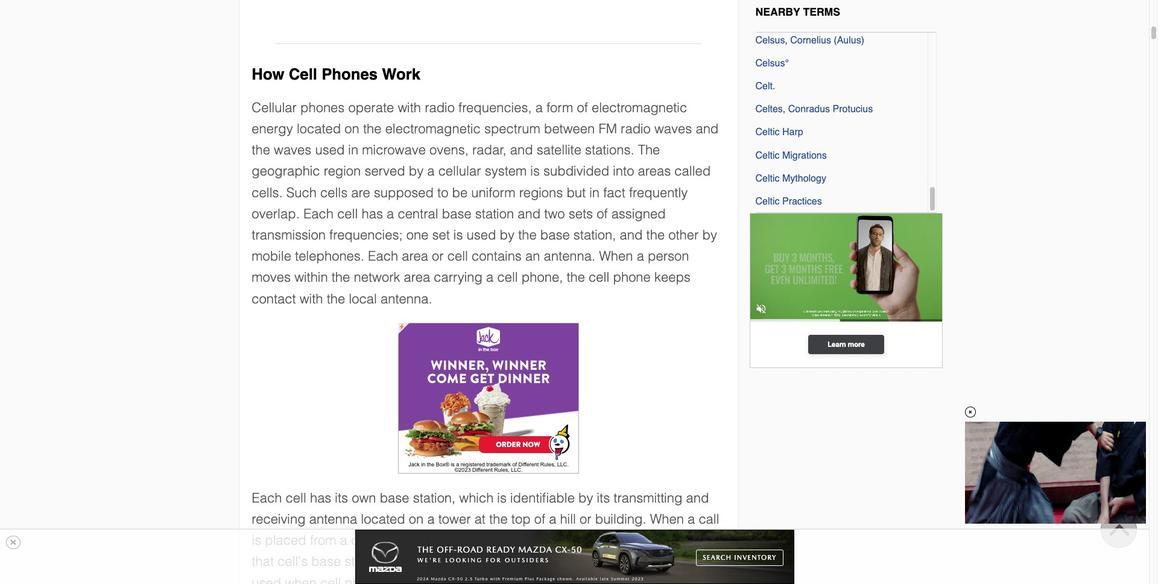 Task type: describe. For each thing, give the bounding box(es) containing it.
cell
[[289, 65, 317, 83]]

protucius
[[833, 104, 873, 115]]

base down control
[[615, 575, 645, 584]]

ovens,
[[430, 143, 469, 158]]

two
[[544, 206, 565, 221]]

on inside each cell has its own base station, which is identifiable by its transmitting and receiving antenna located on a tower at the top of a hill or building. when a call is placed from a cellular phone, a signal is sent from the cell phone antenna to that cell's base station antenna. a special frequency, the control channel, is used when cell phones and base stations communicate. the base sta
[[409, 512, 424, 527]]

stations.
[[585, 143, 635, 158]]

signal
[[454, 533, 489, 548]]

when
[[285, 575, 317, 584]]

how cell phones work
[[252, 65, 421, 83]]

a right placed
[[340, 533, 347, 548]]

one
[[407, 228, 429, 243]]

1 horizontal spatial antenna
[[652, 533, 700, 548]]

base down be
[[442, 206, 472, 221]]

building.
[[595, 512, 647, 527]]

celsus,
[[756, 35, 788, 46]]

celtes, conradus protucius link
[[756, 100, 873, 115]]

how
[[252, 65, 285, 83]]

0 vertical spatial waves
[[655, 121, 692, 136]]

cell's
[[278, 554, 308, 569]]

sets
[[569, 206, 593, 221]]

0 horizontal spatial antenna
[[309, 512, 357, 527]]

cellular inside each cell has its own base station, which is identifiable by its transmitting and receiving antenna located on a tower at the top of a hill or building. when a call is placed from a cellular phone, a signal is sent from the cell phone antenna to that cell's base station antenna. a special frequency, the control channel, is used when cell phones and base stations communicate. the base sta
[[351, 533, 394, 548]]

cells
[[320, 185, 348, 200]]

telephones.
[[295, 249, 364, 264]]

by up supposed
[[409, 164, 424, 179]]

frequency,
[[501, 554, 563, 569]]

work
[[382, 65, 421, 83]]

communicate.
[[502, 575, 586, 584]]

a
[[443, 554, 452, 569]]

radar,
[[472, 143, 507, 158]]

within
[[295, 270, 328, 285]]

station, inside each cell has its own base station, which is identifiable by its transmitting and receiving antenna located on a tower at the top of a hill or building. when a call is placed from a cellular phone, a signal is sent from the cell phone antenna to that cell's base station antenna. a special frequency, the control channel, is used when cell phones and base stations communicate. the base sta
[[413, 490, 456, 506]]

2 horizontal spatial each
[[368, 249, 398, 264]]

is right channel,
[[688, 554, 697, 569]]

hill
[[560, 512, 576, 527]]

celtes, conradus protucius
[[756, 104, 873, 115]]

nearby
[[756, 5, 801, 18]]

frequencies,
[[459, 100, 532, 115]]

by right 'other' in the right of the page
[[703, 228, 717, 243]]

base down a
[[419, 575, 449, 584]]

phone, inside each cell has its own base station, which is identifiable by its transmitting and receiving antenna located on a tower at the top of a hill or building. when a call is placed from a cellular phone, a signal is sent from the cell phone antenna to that cell's base station antenna. a special frequency, the control channel, is used when cell phones and base stations communicate. the base sta
[[398, 533, 439, 548]]

nearby terms
[[756, 5, 841, 18]]

contains
[[472, 249, 522, 264]]

1 horizontal spatial with
[[398, 100, 421, 115]]

base up when
[[312, 554, 341, 569]]

is right set
[[454, 228, 463, 243]]

cellular inside the cellular phones operate with radio frequencies, a form of electromagnetic energy located on the electromagnetic spectrum between fm radio waves and the waves used in microwave ovens, radar, and satellite stations. the geographic region served by a cellular system is subdivided into areas called cells. such cells are supposed to be uniform regions but in fact frequently overlap. each cell has a central base station and two sets of assigned transmission frequencies; one set is used by the base station, and the other by mobile telephones. each area or cell contains an antenna. when a person moves within the network area carrying a cell phone, the cell phone keeps contact with the local antenna.
[[438, 164, 481, 179]]

conradus
[[789, 104, 830, 115]]

carrying
[[434, 270, 483, 285]]

celtic mythology
[[756, 173, 827, 184]]

at
[[475, 512, 486, 527]]

celtic for celtic practices
[[756, 196, 780, 207]]

identifiable
[[510, 490, 575, 506]]

a left form
[[536, 100, 543, 115]]

a down ovens,
[[427, 164, 435, 179]]

other
[[669, 228, 699, 243]]

celtic practices link
[[756, 192, 822, 207]]

areas
[[638, 164, 671, 179]]

phone, inside the cellular phones operate with radio frequencies, a form of electromagnetic energy located on the electromagnetic spectrum between fm radio waves and the waves used in microwave ovens, radar, and satellite stations. the geographic region served by a cellular system is subdivided into areas called cells. such cells are supposed to be uniform regions but in fact frequently overlap. each cell has a central base station and two sets of assigned transmission frequencies; one set is used by the base station, and the other by mobile telephones. each area or cell contains an antenna. when a person moves within the network area carrying a cell phone, the cell phone keeps contact with the local antenna.
[[522, 270, 563, 285]]

1 vertical spatial of
[[597, 206, 608, 221]]

of inside each cell has its own base station, which is identifiable by its transmitting and receiving antenna located on a tower at the top of a hill or building. when a call is placed from a cellular phone, a signal is sent from the cell phone antenna to that cell's base station antenna. a special frequency, the control channel, is used when cell phones and base stations communicate. the base sta
[[534, 512, 546, 527]]

between
[[544, 121, 595, 136]]

0 vertical spatial of
[[577, 100, 588, 115]]

×
[[10, 536, 17, 549]]

into
[[613, 164, 634, 179]]

keeps
[[655, 270, 691, 285]]

celsus° link
[[756, 54, 789, 69]]

celtes,
[[756, 104, 786, 115]]

or inside the cellular phones operate with radio frequencies, a form of electromagnetic energy located on the electromagnetic spectrum between fm radio waves and the waves used in microwave ovens, radar, and satellite stations. the geographic region served by a cellular system is subdivided into areas called cells. such cells are supposed to be uniform regions but in fact frequently overlap. each cell has a central base station and two sets of assigned transmission frequencies; one set is used by the base station, and the other by mobile telephones. each area or cell contains an antenna. when a person moves within the network area carrying a cell phone, the cell phone keeps contact with the local antenna.
[[432, 249, 444, 264]]

celt. link
[[756, 77, 776, 92]]

used inside each cell has its own base station, which is identifiable by its transmitting and receiving antenna located on a tower at the top of a hill or building. when a call is placed from a cellular phone, a signal is sent from the cell phone antenna to that cell's base station antenna. a special frequency, the control channel, is used when cell phones and base stations communicate. the base sta
[[252, 575, 281, 584]]

called
[[675, 164, 711, 179]]

cellular
[[252, 100, 297, 115]]

moves
[[252, 270, 291, 285]]

(aulus)
[[834, 35, 865, 46]]

phones inside each cell has its own base station, which is identifiable by its transmitting and receiving antenna located on a tower at the top of a hill or building. when a call is placed from a cellular phone, a signal is sent from the cell phone antenna to that cell's base station antenna. a special frequency, the control channel, is used when cell phones and base stations communicate. the base sta
[[345, 575, 389, 584]]

top
[[512, 512, 531, 527]]

overlap.
[[252, 206, 300, 221]]

fact
[[604, 185, 626, 200]]

each inside each cell has its own base station, which is identifiable by its transmitting and receiving antenna located on a tower at the top of a hill or building. when a call is placed from a cellular phone, a signal is sent from the cell phone antenna to that cell's base station antenna. a special frequency, the control channel, is used when cell phones and base stations communicate. the base sta
[[252, 490, 282, 506]]

uniform
[[471, 185, 516, 200]]

energy
[[252, 121, 293, 136]]

celtic for celtic harp
[[756, 127, 780, 138]]

a left call
[[688, 512, 695, 527]]

subdivided
[[544, 164, 610, 179]]

assigned
[[612, 206, 666, 221]]

receiving
[[252, 512, 306, 527]]

1 horizontal spatial radio
[[621, 121, 651, 136]]

video player application
[[965, 422, 1146, 524]]

celsus°
[[756, 58, 789, 69]]

has inside each cell has its own base station, which is identifiable by its transmitting and receiving antenna located on a tower at the top of a hill or building. when a call is placed from a cellular phone, a signal is sent from the cell phone antenna to that cell's base station antenna. a special frequency, the control channel, is used when cell phones and base stations communicate. the base sta
[[310, 490, 332, 506]]

central
[[398, 206, 438, 221]]

is up that
[[252, 533, 261, 548]]

mobile
[[252, 249, 291, 264]]

region
[[324, 164, 361, 179]]

celsus, cornelius (aulus)
[[756, 35, 865, 46]]

contact
[[252, 291, 296, 306]]

0 horizontal spatial waves
[[274, 143, 312, 158]]

placed
[[265, 533, 306, 548]]

celtic harp
[[756, 127, 804, 138]]

1 from from the left
[[310, 533, 336, 548]]

phone inside each cell has its own base station, which is identifiable by its transmitting and receiving antenna located on a tower at the top of a hill or building. when a call is placed from a cellular phone, a signal is sent from the cell phone antenna to that cell's base station antenna. a special frequency, the control channel, is used when cell phones and base stations communicate. the base sta
[[611, 533, 649, 548]]

practices
[[783, 196, 822, 207]]

station, inside the cellular phones operate with radio frequencies, a form of electromagnetic energy located on the electromagnetic spectrum between fm radio waves and the waves used in microwave ovens, radar, and satellite stations. the geographic region served by a cellular system is subdivided into areas called cells. such cells are supposed to be uniform regions but in fact frequently overlap. each cell has a central base station and two sets of assigned transmission frequencies; one set is used by the base station, and the other by mobile telephones. each area or cell contains an antenna. when a person moves within the network area carrying a cell phone, the cell phone keeps contact with the local antenna.
[[574, 228, 616, 243]]



Task type: locate. For each thing, give the bounding box(es) containing it.
a
[[536, 100, 543, 115], [427, 164, 435, 179], [387, 206, 394, 221], [637, 249, 644, 264], [486, 270, 494, 285], [427, 512, 435, 527], [549, 512, 557, 527], [688, 512, 695, 527], [340, 533, 347, 548], [443, 533, 450, 548]]

phone down building.
[[611, 533, 649, 548]]

fm
[[599, 121, 617, 136]]

tower
[[439, 512, 471, 527]]

0 vertical spatial phone
[[613, 270, 651, 285]]

0 vertical spatial has
[[362, 206, 383, 221]]

the
[[638, 143, 660, 158], [589, 575, 611, 584]]

which
[[459, 490, 494, 506]]

phone
[[613, 270, 651, 285], [611, 533, 649, 548]]

network
[[354, 270, 400, 285]]

from right placed
[[310, 533, 336, 548]]

when
[[599, 249, 633, 264], [650, 512, 684, 527]]

electromagnetic up fm
[[592, 100, 687, 115]]

antenna down own
[[309, 512, 357, 527]]

0 vertical spatial station
[[475, 206, 514, 221]]

cellular
[[438, 164, 481, 179], [351, 533, 394, 548]]

with down within
[[300, 291, 323, 306]]

1 vertical spatial to
[[704, 533, 715, 548]]

by up contains
[[500, 228, 515, 243]]

in right but
[[590, 185, 600, 200]]

is
[[531, 164, 540, 179], [454, 228, 463, 243], [497, 490, 507, 506], [252, 533, 261, 548], [492, 533, 502, 548], [688, 554, 697, 569]]

1 vertical spatial used
[[467, 228, 496, 243]]

a left person
[[637, 249, 644, 264]]

the down control
[[589, 575, 611, 584]]

0 vertical spatial station,
[[574, 228, 616, 243]]

0 horizontal spatial or
[[432, 249, 444, 264]]

1 horizontal spatial station,
[[574, 228, 616, 243]]

each up network
[[368, 249, 398, 264]]

of right form
[[577, 100, 588, 115]]

on
[[345, 121, 360, 136], [409, 512, 424, 527]]

antenna up channel,
[[652, 533, 700, 548]]

frequently
[[629, 185, 688, 200]]

are
[[351, 185, 370, 200]]

antenna. down network
[[381, 291, 432, 306]]

the
[[363, 121, 382, 136], [252, 143, 270, 158], [518, 228, 537, 243], [647, 228, 665, 243], [332, 270, 350, 285], [567, 270, 585, 285], [327, 291, 345, 306], [489, 512, 508, 527], [564, 533, 583, 548], [567, 554, 586, 569]]

0 vertical spatial to
[[437, 185, 449, 200]]

used
[[315, 143, 345, 158], [467, 228, 496, 243], [252, 575, 281, 584]]

celtic down the celtic mythology
[[756, 196, 780, 207]]

its
[[335, 490, 348, 506], [597, 490, 610, 506]]

0 vertical spatial area
[[402, 249, 428, 264]]

channel,
[[633, 554, 684, 569]]

to inside each cell has its own base station, which is identifiable by its transmitting and receiving antenna located on a tower at the top of a hill or building. when a call is placed from a cellular phone, a signal is sent from the cell phone antenna to that cell's base station antenna. a special frequency, the control channel, is used when cell phones and base stations communicate. the base sta
[[704, 533, 715, 548]]

antenna. inside each cell has its own base station, which is identifiable by its transmitting and receiving antenna located on a tower at the top of a hill or building. when a call is placed from a cellular phone, a signal is sent from the cell phone antenna to that cell's base station antenna. a special frequency, the control channel, is used when cell phones and base stations communicate. the base sta
[[387, 554, 439, 569]]

1 vertical spatial radio
[[621, 121, 651, 136]]

1 vertical spatial or
[[580, 512, 592, 527]]

waves up areas
[[655, 121, 692, 136]]

supposed
[[374, 185, 434, 200]]

1 vertical spatial area
[[404, 270, 430, 285]]

1 horizontal spatial when
[[650, 512, 684, 527]]

phone, down an
[[522, 270, 563, 285]]

celtic migrations link
[[756, 146, 827, 161]]

on inside the cellular phones operate with radio frequencies, a form of electromagnetic energy located on the electromagnetic spectrum between fm radio waves and the waves used in microwave ovens, radar, and satellite stations. the geographic region served by a cellular system is subdivided into areas called cells. such cells are supposed to be uniform regions but in fact frequently overlap. each cell has a central base station and two sets of assigned transmission frequencies; one set is used by the base station, and the other by mobile telephones. each area or cell contains an antenna. when a person moves within the network area carrying a cell phone, the cell phone keeps contact with the local antenna.
[[345, 121, 360, 136]]

0 horizontal spatial the
[[589, 575, 611, 584]]

1 vertical spatial each
[[368, 249, 398, 264]]

0 horizontal spatial from
[[310, 533, 336, 548]]

of right 'sets'
[[597, 206, 608, 221]]

regions
[[519, 185, 563, 200]]

2 horizontal spatial of
[[597, 206, 608, 221]]

phone,
[[522, 270, 563, 285], [398, 533, 439, 548]]

in up the region on the top
[[348, 143, 359, 158]]

each cell has its own base station, which is identifiable by its transmitting and receiving antenna located on a tower at the top of a hill or building. when a call is placed from a cellular phone, a signal is sent from the cell phone antenna to that cell's base station antenna. a special frequency, the control channel, is used when cell phones and base stations communicate. the base sta
[[252, 490, 720, 584]]

is left sent
[[492, 533, 502, 548]]

area down "one" in the left top of the page
[[402, 249, 428, 264]]

0 horizontal spatial when
[[599, 249, 633, 264]]

a up a
[[443, 533, 450, 548]]

0 horizontal spatial in
[[348, 143, 359, 158]]

to down call
[[704, 533, 715, 548]]

1 horizontal spatial or
[[580, 512, 592, 527]]

1 its from the left
[[335, 490, 348, 506]]

1 vertical spatial when
[[650, 512, 684, 527]]

1 vertical spatial located
[[361, 512, 405, 527]]

1 vertical spatial phones
[[345, 575, 389, 584]]

0 horizontal spatial on
[[345, 121, 360, 136]]

control
[[589, 554, 630, 569]]

celtic for celtic mythology
[[756, 173, 780, 184]]

a left hill
[[549, 512, 557, 527]]

2 from from the left
[[534, 533, 561, 548]]

by inside each cell has its own base station, which is identifiable by its transmitting and receiving antenna located on a tower at the top of a hill or building. when a call is placed from a cellular phone, a signal is sent from the cell phone antenna to that cell's base station antenna. a special frequency, the control channel, is used when cell phones and base stations communicate. the base sta
[[579, 490, 593, 506]]

1 horizontal spatial in
[[590, 185, 600, 200]]

3 celtic from the top
[[756, 173, 780, 184]]

geographic
[[252, 164, 320, 179]]

2 vertical spatial each
[[252, 490, 282, 506]]

0 vertical spatial each
[[303, 206, 334, 221]]

celtic for celtic migrations
[[756, 150, 780, 161]]

phone, down tower
[[398, 533, 439, 548]]

each down cells on the left of page
[[303, 206, 334, 221]]

from up frequency,
[[534, 533, 561, 548]]

transmission
[[252, 228, 326, 243]]

1 vertical spatial with
[[300, 291, 323, 306]]

2 its from the left
[[597, 490, 610, 506]]

1 vertical spatial phone
[[611, 533, 649, 548]]

waves up geographic
[[274, 143, 312, 158]]

2 celtic from the top
[[756, 150, 780, 161]]

stations
[[452, 575, 498, 584]]

1 vertical spatial antenna.
[[381, 291, 432, 306]]

1 vertical spatial phone,
[[398, 533, 439, 548]]

2 vertical spatial used
[[252, 575, 281, 584]]

used up the region on the top
[[315, 143, 345, 158]]

1 vertical spatial waves
[[274, 143, 312, 158]]

served
[[365, 164, 405, 179]]

1 horizontal spatial its
[[597, 490, 610, 506]]

waves
[[655, 121, 692, 136], [274, 143, 312, 158]]

own
[[352, 490, 376, 506]]

microwave
[[362, 143, 426, 158]]

an
[[526, 249, 540, 264]]

located inside the cellular phones operate with radio frequencies, a form of electromagnetic energy located on the electromagnetic spectrum between fm radio waves and the waves used in microwave ovens, radar, and satellite stations. the geographic region served by a cellular system is subdivided into areas called cells. such cells are supposed to be uniform regions but in fact frequently overlap. each cell has a central base station and two sets of assigned transmission frequencies; one set is used by the base station, and the other by mobile telephones. each area or cell contains an antenna. when a person moves within the network area carrying a cell phone, the cell phone keeps contact with the local antenna.
[[297, 121, 341, 136]]

or right hill
[[580, 512, 592, 527]]

base right own
[[380, 490, 409, 506]]

1 vertical spatial antenna
[[652, 533, 700, 548]]

celtic mythology link
[[756, 169, 827, 184]]

0 vertical spatial advertisement region
[[750, 213, 943, 394]]

1 horizontal spatial the
[[638, 143, 660, 158]]

by
[[409, 164, 424, 179], [500, 228, 515, 243], [703, 228, 717, 243], [579, 490, 593, 506]]

celsus, cornelius (aulus) link
[[756, 31, 865, 46]]

a down supposed
[[387, 206, 394, 221]]

call
[[699, 512, 720, 527]]

0 horizontal spatial station,
[[413, 490, 456, 506]]

has
[[362, 206, 383, 221], [310, 490, 332, 506]]

by right identifiable
[[579, 490, 593, 506]]

0 vertical spatial on
[[345, 121, 360, 136]]

base down "two"
[[541, 228, 570, 243]]

base
[[442, 206, 472, 221], [541, 228, 570, 243], [380, 490, 409, 506], [312, 554, 341, 569], [419, 575, 449, 584], [615, 575, 645, 584]]

to inside the cellular phones operate with radio frequencies, a form of electromagnetic energy located on the electromagnetic spectrum between fm radio waves and the waves used in microwave ovens, radar, and satellite stations. the geographic region served by a cellular system is subdivided into areas called cells. such cells are supposed to be uniform regions but in fact frequently overlap. each cell has a central base station and two sets of assigned transmission frequencies; one set is used by the base station, and the other by mobile telephones. each area or cell contains an antenna. when a person moves within the network area carrying a cell phone, the cell phone keeps contact with the local antenna.
[[437, 185, 449, 200]]

1 horizontal spatial electromagnetic
[[592, 100, 687, 115]]

phones
[[322, 65, 378, 83]]

2 vertical spatial of
[[534, 512, 546, 527]]

a left tower
[[427, 512, 435, 527]]

0 horizontal spatial of
[[534, 512, 546, 527]]

celtic
[[756, 127, 780, 138], [756, 150, 780, 161], [756, 173, 780, 184], [756, 196, 780, 207]]

0 vertical spatial antenna
[[309, 512, 357, 527]]

0 vertical spatial the
[[638, 143, 660, 158]]

1 vertical spatial electromagnetic
[[385, 121, 481, 136]]

0 horizontal spatial used
[[252, 575, 281, 584]]

special
[[455, 554, 498, 569]]

0 vertical spatial radio
[[425, 100, 455, 115]]

celtic down celtes,
[[756, 127, 780, 138]]

radio
[[425, 100, 455, 115], [621, 121, 651, 136]]

celtic down celtic harp
[[756, 150, 780, 161]]

0 vertical spatial phones
[[300, 100, 345, 115]]

electromagnetic
[[592, 100, 687, 115], [385, 121, 481, 136]]

celtic practices
[[756, 196, 822, 207]]

its up building.
[[597, 490, 610, 506]]

located inside each cell has its own base station, which is identifiable by its transmitting and receiving antenna located on a tower at the top of a hill or building. when a call is placed from a cellular phone, a signal is sent from the cell phone antenna to that cell's base station antenna. a special frequency, the control channel, is used when cell phones and base stations communicate. the base sta
[[361, 512, 405, 527]]

migrations
[[783, 150, 827, 161]]

electromagnetic up ovens,
[[385, 121, 481, 136]]

station, down 'sets'
[[574, 228, 616, 243]]

phones inside the cellular phones operate with radio frequencies, a form of electromagnetic energy located on the electromagnetic spectrum between fm radio waves and the waves used in microwave ovens, radar, and satellite stations. the geographic region served by a cellular system is subdivided into areas called cells. such cells are supposed to be uniform regions but in fact frequently overlap. each cell has a central base station and two sets of assigned transmission frequencies; one set is used by the base station, and the other by mobile telephones. each area or cell contains an antenna. when a person moves within the network area carrying a cell phone, the cell phone keeps contact with the local antenna.
[[300, 100, 345, 115]]

when inside each cell has its own base station, which is identifiable by its transmitting and receiving antenna located on a tower at the top of a hill or building. when a call is placed from a cellular phone, a signal is sent from the cell phone antenna to that cell's base station antenna. a special frequency, the control channel, is used when cell phones and base stations communicate. the base sta
[[650, 512, 684, 527]]

1 vertical spatial advertisement region
[[355, 530, 794, 584]]

1 vertical spatial in
[[590, 185, 600, 200]]

1 horizontal spatial phone,
[[522, 270, 563, 285]]

0 vertical spatial electromagnetic
[[592, 100, 687, 115]]

0 vertical spatial with
[[398, 100, 421, 115]]

be
[[452, 185, 468, 200]]

1 horizontal spatial on
[[409, 512, 424, 527]]

when inside the cellular phones operate with radio frequencies, a form of electromagnetic energy located on the electromagnetic spectrum between fm radio waves and the waves used in microwave ovens, radar, and satellite stations. the geographic region served by a cellular system is subdivided into areas called cells. such cells are supposed to be uniform regions but in fact frequently overlap. each cell has a central base station and two sets of assigned transmission frequencies; one set is used by the base station, and the other by mobile telephones. each area or cell contains an antenna. when a person moves within the network area carrying a cell phone, the cell phone keeps contact with the local antenna.
[[599, 249, 633, 264]]

mythology
[[783, 173, 827, 184]]

antenna. left a
[[387, 554, 439, 569]]

phone inside the cellular phones operate with radio frequencies, a form of electromagnetic energy located on the electromagnetic spectrum between fm radio waves and the waves used in microwave ovens, radar, and satellite stations. the geographic region served by a cellular system is subdivided into areas called cells. such cells are supposed to be uniform regions but in fact frequently overlap. each cell has a central base station and two sets of assigned transmission frequencies; one set is used by the base station, and the other by mobile telephones. each area or cell contains an antenna. when a person moves within the network area carrying a cell phone, the cell phone keeps contact with the local antenna.
[[613, 270, 651, 285]]

0 horizontal spatial to
[[437, 185, 449, 200]]

a down contains
[[486, 270, 494, 285]]

1 vertical spatial cellular
[[351, 533, 394, 548]]

antenna. right an
[[544, 249, 596, 264]]

cornelius
[[791, 35, 831, 46]]

such
[[286, 185, 317, 200]]

1 horizontal spatial cellular
[[438, 164, 481, 179]]

2 horizontal spatial used
[[467, 228, 496, 243]]

that
[[252, 554, 274, 569]]

when down transmitting
[[650, 512, 684, 527]]

radio up ovens,
[[425, 100, 455, 115]]

1 vertical spatial has
[[310, 490, 332, 506]]

has inside the cellular phones operate with radio frequencies, a form of electromagnetic energy located on the electromagnetic spectrum between fm radio waves and the waves used in microwave ovens, radar, and satellite stations. the geographic region served by a cellular system is subdivided into areas called cells. such cells are supposed to be uniform regions but in fact frequently overlap. each cell has a central base station and two sets of assigned transmission frequencies; one set is used by the base station, and the other by mobile telephones. each area or cell contains an antenna. when a person moves within the network area carrying a cell phone, the cell phone keeps contact with the local antenna.
[[362, 206, 383, 221]]

1 vertical spatial station
[[345, 554, 384, 569]]

set
[[432, 228, 450, 243]]

0 vertical spatial in
[[348, 143, 359, 158]]

of right "top"
[[534, 512, 546, 527]]

station inside each cell has its own base station, which is identifiable by its transmitting and receiving antenna located on a tower at the top of a hill or building. when a call is placed from a cellular phone, a signal is sent from the cell phone antenna to that cell's base station antenna. a special frequency, the control channel, is used when cell phones and base stations communicate. the base sta
[[345, 554, 384, 569]]

phone left keeps
[[613, 270, 651, 285]]

cellular up be
[[438, 164, 481, 179]]

located down own
[[361, 512, 405, 527]]

1 horizontal spatial each
[[303, 206, 334, 221]]

0 horizontal spatial located
[[297, 121, 341, 136]]

0 vertical spatial phone,
[[522, 270, 563, 285]]

to
[[437, 185, 449, 200], [704, 533, 715, 548]]

0 horizontal spatial with
[[300, 291, 323, 306]]

or down set
[[432, 249, 444, 264]]

to left be
[[437, 185, 449, 200]]

4 celtic from the top
[[756, 196, 780, 207]]

0 horizontal spatial radio
[[425, 100, 455, 115]]

local
[[349, 291, 377, 306]]

celtic inside "link"
[[756, 196, 780, 207]]

area right network
[[404, 270, 430, 285]]

1 horizontal spatial waves
[[655, 121, 692, 136]]

phones
[[300, 100, 345, 115], [345, 575, 389, 584]]

has up frequencies;
[[362, 206, 383, 221]]

system
[[485, 164, 527, 179]]

0 horizontal spatial electromagnetic
[[385, 121, 481, 136]]

station inside the cellular phones operate with radio frequencies, a form of electromagnetic energy located on the electromagnetic spectrum between fm radio waves and the waves used in microwave ovens, radar, and satellite stations. the geographic region served by a cellular system is subdivided into areas called cells. such cells are supposed to be uniform regions but in fact frequently overlap. each cell has a central base station and two sets of assigned transmission frequencies; one set is used by the base station, and the other by mobile telephones. each area or cell contains an antenna. when a person moves within the network area carrying a cell phone, the cell phone keeps contact with the local antenna.
[[475, 206, 514, 221]]

cells.
[[252, 185, 283, 200]]

with
[[398, 100, 421, 115], [300, 291, 323, 306]]

or inside each cell has its own base station, which is identifiable by its transmitting and receiving antenna located on a tower at the top of a hill or building. when a call is placed from a cellular phone, a signal is sent from the cell phone antenna to that cell's base station antenna. a special frequency, the control channel, is used when cell phones and base stations communicate. the base sta
[[580, 512, 592, 527]]

celt.
[[756, 81, 776, 92]]

cellular down own
[[351, 533, 394, 548]]

the inside the cellular phones operate with radio frequencies, a form of electromagnetic energy located on the electromagnetic spectrum between fm radio waves and the waves used in microwave ovens, radar, and satellite stations. the geographic region served by a cellular system is subdivided into areas called cells. such cells are supposed to be uniform regions but in fact frequently overlap. each cell has a central base station and two sets of assigned transmission frequencies; one set is used by the base station, and the other by mobile telephones. each area or cell contains an antenna. when a person moves within the network area carrying a cell phone, the cell phone keeps contact with the local antenna.
[[638, 143, 660, 158]]

0 horizontal spatial its
[[335, 490, 348, 506]]

with down work
[[398, 100, 421, 115]]

is up regions on the left top of the page
[[531, 164, 540, 179]]

1 horizontal spatial located
[[361, 512, 405, 527]]

2 vertical spatial antenna.
[[387, 554, 439, 569]]

0 vertical spatial cellular
[[438, 164, 481, 179]]

the inside each cell has its own base station, which is identifiable by its transmitting and receiving antenna located on a tower at the top of a hill or building. when a call is placed from a cellular phone, a signal is sent from the cell phone antenna to that cell's base station antenna. a special frequency, the control channel, is used when cell phones and base stations communicate. the base sta
[[589, 575, 611, 584]]

0 vertical spatial located
[[297, 121, 341, 136]]

1 horizontal spatial has
[[362, 206, 383, 221]]

terms
[[803, 5, 841, 18]]

0 horizontal spatial has
[[310, 490, 332, 506]]

located right 'energy'
[[297, 121, 341, 136]]

1 horizontal spatial of
[[577, 100, 588, 115]]

transmitting
[[614, 490, 683, 506]]

1 celtic from the top
[[756, 127, 780, 138]]

0 vertical spatial antenna.
[[544, 249, 596, 264]]

0 horizontal spatial cellular
[[351, 533, 394, 548]]

on down operate
[[345, 121, 360, 136]]

celtic up celtic practices "link"
[[756, 173, 780, 184]]

from
[[310, 533, 336, 548], [534, 533, 561, 548]]

0 horizontal spatial phone,
[[398, 533, 439, 548]]

the up areas
[[638, 143, 660, 158]]

on left tower
[[409, 512, 424, 527]]

located
[[297, 121, 341, 136], [361, 512, 405, 527]]

radio right fm
[[621, 121, 651, 136]]

used up contains
[[467, 228, 496, 243]]

celtic harp link
[[756, 123, 804, 138]]

1 horizontal spatial used
[[315, 143, 345, 158]]

used down that
[[252, 575, 281, 584]]

each up receiving
[[252, 490, 282, 506]]

0 vertical spatial used
[[315, 143, 345, 158]]

1 horizontal spatial to
[[704, 533, 715, 548]]

1 vertical spatial the
[[589, 575, 611, 584]]

0 horizontal spatial each
[[252, 490, 282, 506]]

area
[[402, 249, 428, 264], [404, 270, 430, 285]]

sent
[[506, 533, 531, 548]]

advertisement region
[[750, 213, 943, 394], [355, 530, 794, 584]]

its left own
[[335, 490, 348, 506]]

person
[[648, 249, 689, 264]]

station, up tower
[[413, 490, 456, 506]]

0 vertical spatial when
[[599, 249, 633, 264]]

1 vertical spatial station,
[[413, 490, 456, 506]]

1 horizontal spatial from
[[534, 533, 561, 548]]

is right which
[[497, 490, 507, 506]]

when down "assigned"
[[599, 249, 633, 264]]

in
[[348, 143, 359, 158], [590, 185, 600, 200]]

1 vertical spatial on
[[409, 512, 424, 527]]

0 horizontal spatial station
[[345, 554, 384, 569]]

0 vertical spatial or
[[432, 249, 444, 264]]

has left own
[[310, 490, 332, 506]]

frequencies;
[[330, 228, 403, 243]]

1 horizontal spatial station
[[475, 206, 514, 221]]



Task type: vqa. For each thing, say whether or not it's contained in the screenshot.
middle Each
yes



